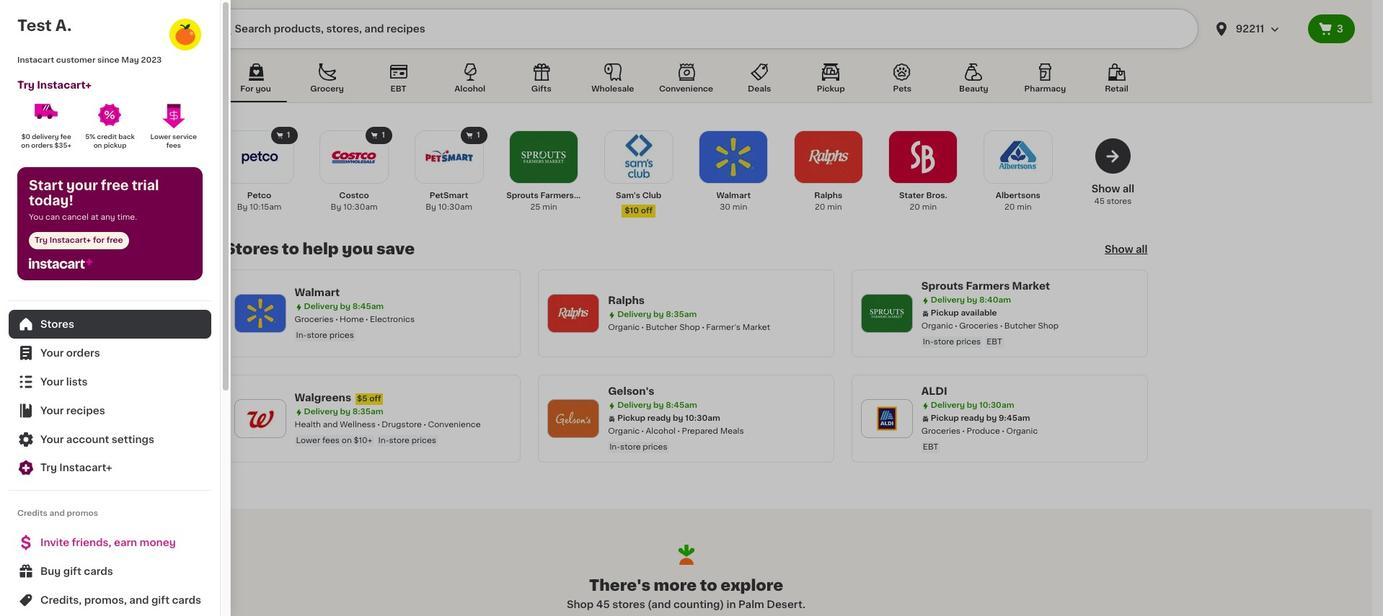 Task type: locate. For each thing, give the bounding box(es) containing it.
prices down home
[[330, 332, 354, 340]]

1 vertical spatial fees
[[322, 437, 340, 445]]

gifts
[[532, 85, 552, 93]]

1 vertical spatial walmart
[[295, 288, 340, 298]]

off inside sam's club $10 off
[[641, 207, 653, 215]]

pharmacy button
[[1015, 61, 1077, 102]]

3 20 from the left
[[1005, 203, 1016, 211]]

try instacart+
[[17, 80, 92, 90], [40, 463, 112, 473]]

instacart plus image
[[29, 258, 92, 269]]

alcohol down pickup ready by 10:30am
[[646, 428, 676, 436]]

gift
[[63, 567, 81, 577], [151, 596, 170, 606]]

delivery up the organic butcher shop farmer's market
[[618, 311, 652, 319]]

2 vertical spatial instacart+
[[59, 463, 112, 473]]

lists
[[66, 377, 88, 387]]

1 horizontal spatial stores
[[225, 242, 279, 257]]

8:45am up groceries home electronics
[[353, 303, 384, 311]]

delivery by 8:45am for walmart
[[304, 303, 384, 311]]

your for your account settings
[[40, 435, 64, 445]]

1 your from the top
[[40, 349, 64, 359]]

and right promos,
[[129, 596, 149, 606]]

by down petco
[[237, 203, 248, 211]]

0 vertical spatial free
[[101, 180, 129, 193]]

0 vertical spatial and
[[323, 421, 338, 429]]

orders
[[31, 142, 53, 149], [66, 349, 100, 359]]

convenience
[[659, 85, 714, 93], [428, 421, 481, 429]]

2 vertical spatial and
[[129, 596, 149, 606]]

pickup down aldi
[[931, 415, 959, 423]]

1 vertical spatial instacart+
[[50, 237, 91, 245]]

1 horizontal spatial all
[[1136, 245, 1148, 255]]

counting)
[[674, 601, 725, 611]]

0 vertical spatial off
[[641, 207, 653, 215]]

a.
[[55, 18, 72, 33]]

8:35am down $5
[[353, 408, 384, 416]]

0 horizontal spatial off
[[370, 395, 381, 403]]

10:30am inside petsmart by 10:30am
[[439, 203, 473, 211]]

10:30am up pickup ready by 9:45am in the right bottom of the page
[[980, 402, 1015, 410]]

and right "credits"
[[49, 510, 65, 518]]

groceries produce organic
[[922, 428, 1039, 436]]

delivery for aldi
[[931, 402, 965, 410]]

gift right promos,
[[151, 596, 170, 606]]

try for instacart customer since may 2023
[[17, 80, 35, 90]]

and for health
[[323, 421, 338, 429]]

5 min from the left
[[1018, 203, 1032, 211]]

0 horizontal spatial by
[[237, 203, 248, 211]]

market left sam's
[[576, 192, 605, 200]]

pickup for aldi
[[931, 415, 959, 423]]

show for show all 45 stores
[[1092, 184, 1121, 194]]

lower inside stores to help you save 'tab panel'
[[296, 437, 320, 445]]

in- down health and wellness drugstore convenience
[[378, 437, 389, 445]]

1 horizontal spatial to
[[700, 579, 718, 594]]

by inside petco by 10:15am
[[237, 203, 248, 211]]

ebt down groceries produce organic
[[923, 444, 939, 452]]

free
[[101, 180, 129, 193], [107, 237, 123, 245]]

cards down money
[[172, 596, 201, 606]]

on down 5%
[[94, 142, 102, 149]]

2 horizontal spatial shop
[[1039, 323, 1059, 330]]

groceries home electronics
[[295, 316, 415, 324]]

service
[[173, 133, 197, 140]]

1 horizontal spatial ebt
[[923, 444, 939, 452]]

0 vertical spatial delivery by 8:35am
[[618, 311, 697, 319]]

in- down groceries home electronics
[[296, 332, 307, 340]]

2 min from the left
[[733, 203, 748, 211]]

min inside albertsons 20 min
[[1018, 203, 1032, 211]]

10:30am for delivery by 10:30am
[[980, 402, 1015, 410]]

1 by from the left
[[237, 203, 248, 211]]

shop categories tab list
[[225, 61, 1148, 102]]

ready
[[648, 415, 671, 423], [961, 415, 985, 423]]

1 horizontal spatial ready
[[961, 415, 985, 423]]

1 vertical spatial to
[[700, 579, 718, 594]]

2 horizontal spatial ebt
[[987, 338, 1003, 346]]

and inside stores to help you save 'tab panel'
[[323, 421, 338, 429]]

sam's club $10 off
[[616, 192, 662, 215]]

3 1 from the left
[[477, 131, 480, 139]]

on inside the 5% credit back on pickup
[[94, 142, 102, 149]]

min inside walmart 30 min
[[733, 203, 748, 211]]

1 vertical spatial alcohol
[[646, 428, 676, 436]]

by up available
[[967, 297, 978, 304]]

all for show all 45 stores
[[1123, 184, 1135, 194]]

show inside popup button
[[1105, 245, 1134, 255]]

show down show all 45 stores
[[1105, 245, 1134, 255]]

on for 5%
[[94, 142, 102, 149]]

1 vertical spatial stores
[[40, 320, 74, 330]]

delivery up groceries home electronics
[[304, 303, 338, 311]]

8:35am for wellness
[[353, 408, 384, 416]]

in-
[[296, 332, 307, 340], [923, 338, 934, 346], [378, 437, 389, 445], [610, 444, 621, 452]]

in-store prices down home
[[296, 332, 354, 340]]

available
[[961, 310, 998, 317]]

by up produce
[[987, 415, 997, 423]]

show all 45 stores
[[1092, 184, 1135, 206]]

delivery by 8:35am for butcher
[[618, 311, 697, 319]]

market
[[576, 192, 605, 200], [1013, 281, 1051, 291], [743, 324, 771, 332]]

10:30am down petsmart
[[439, 203, 473, 211]]

by for pickup ready by 10:30am
[[654, 402, 664, 410]]

0 horizontal spatial stores
[[40, 320, 74, 330]]

by inside petsmart by 10:30am
[[426, 203, 437, 211]]

credits and promos
[[17, 510, 98, 518]]

10:30am for costco by 10:30am
[[344, 203, 378, 211]]

all
[[1123, 184, 1135, 194], [1136, 245, 1148, 255]]

alcohol
[[455, 85, 486, 93], [646, 428, 676, 436]]

on left $10+
[[342, 437, 352, 445]]

by for drugstore
[[340, 408, 351, 416]]

buy gift cards link
[[9, 558, 211, 587]]

on for $0
[[21, 142, 30, 149]]

0 vertical spatial convenience
[[659, 85, 714, 93]]

20 inside albertsons 20 min
[[1005, 203, 1016, 211]]

1 horizontal spatial lower
[[296, 437, 320, 445]]

wellness
[[340, 421, 376, 429]]

1 horizontal spatial by
[[331, 203, 342, 211]]

8:35am for shop
[[666, 311, 697, 319]]

1 vertical spatial all
[[1136, 245, 1148, 255]]

try instacart+ image
[[17, 460, 35, 477]]

all inside popup button
[[1136, 245, 1148, 255]]

0 vertical spatial cards
[[84, 567, 113, 577]]

all inside show all 45 stores
[[1123, 184, 1135, 194]]

credits, promos, and gift cards
[[40, 596, 201, 606]]

20 for albertsons 20 min
[[1005, 203, 1016, 211]]

and right health
[[323, 421, 338, 429]]

45 up show all
[[1095, 198, 1105, 206]]

farmers inside the sprouts farmers market 25 min
[[541, 192, 574, 200]]

alcohol left gifts
[[455, 85, 486, 93]]

0 horizontal spatial 20
[[815, 203, 826, 211]]

2 vertical spatial try
[[40, 463, 57, 473]]

stores
[[1107, 198, 1132, 206], [613, 601, 646, 611]]

stores down 10:15am
[[225, 242, 279, 257]]

0 vertical spatial all
[[1123, 184, 1135, 194]]

convenience inside stores to help you save 'tab panel'
[[428, 421, 481, 429]]

0 vertical spatial stores
[[1107, 198, 1132, 206]]

by up the organic butcher shop farmer's market
[[654, 311, 664, 319]]

0 horizontal spatial butcher
[[646, 324, 678, 332]]

1 horizontal spatial 45
[[1095, 198, 1105, 206]]

off right $5
[[370, 395, 381, 403]]

in- down gelson's
[[610, 444, 621, 452]]

market inside the sprouts farmers market 25 min
[[576, 192, 605, 200]]

0 horizontal spatial convenience
[[428, 421, 481, 429]]

0 horizontal spatial shop
[[567, 601, 594, 611]]

instacart+
[[37, 80, 92, 90], [50, 237, 91, 245], [59, 463, 112, 473]]

by for butcher shop
[[654, 311, 664, 319]]

walmart down stores to help you save
[[295, 288, 340, 298]]

your account settings
[[40, 435, 154, 445]]

gift right buy
[[63, 567, 81, 577]]

and inside credits, promos, and gift cards link
[[129, 596, 149, 606]]

0 horizontal spatial and
[[49, 510, 65, 518]]

by inside the costco by 10:30am
[[331, 203, 342, 211]]

off right the $10
[[641, 207, 653, 215]]

show all
[[1105, 245, 1148, 255]]

lower left service
[[150, 133, 171, 140]]

1 vertical spatial market
[[1013, 281, 1051, 291]]

1 for petsmart by 10:30am
[[477, 131, 480, 139]]

instacart image
[[49, 20, 136, 38]]

1 vertical spatial and
[[49, 510, 65, 518]]

1 vertical spatial gift
[[151, 596, 170, 606]]

to inside there's more to explore shop 45 stores (and counting) in palm desert.
[[700, 579, 718, 594]]

stores up your orders
[[40, 320, 74, 330]]

0 horizontal spatial stores
[[613, 601, 646, 611]]

gelson's
[[608, 387, 655, 397]]

1 horizontal spatial market
[[743, 324, 771, 332]]

0 vertical spatial walmart
[[717, 192, 751, 200]]

0 horizontal spatial 1
[[287, 131, 290, 139]]

delivery by 8:35am down the walgreens $5 off
[[304, 408, 384, 416]]

1 horizontal spatial stores
[[1107, 198, 1132, 206]]

10:30am up prepared
[[686, 415, 721, 423]]

try right try instacart+ icon
[[40, 463, 57, 473]]

fees inside lower service fees
[[166, 142, 181, 149]]

groceries down available
[[960, 323, 999, 330]]

ebt down organic groceries butcher shop
[[987, 338, 1003, 346]]

0 horizontal spatial lower
[[150, 133, 171, 140]]

delivery by 8:35am up the organic butcher shop farmer's market
[[618, 311, 697, 319]]

any
[[101, 214, 115, 222]]

2 horizontal spatial market
[[1013, 281, 1051, 291]]

sprouts
[[507, 192, 539, 200], [922, 281, 964, 291]]

meals
[[721, 428, 744, 436]]

0 horizontal spatial farmers
[[541, 192, 574, 200]]

credit
[[97, 133, 117, 140]]

on
[[21, 142, 30, 149], [94, 142, 102, 149], [342, 437, 352, 445]]

min inside stater bros. 20 min
[[923, 203, 937, 211]]

to left help
[[282, 242, 299, 257]]

1 vertical spatial stores
[[613, 601, 646, 611]]

1 min from the left
[[543, 203, 558, 211]]

credits and promos element
[[9, 529, 211, 617]]

0 horizontal spatial to
[[282, 242, 299, 257]]

0 vertical spatial stores
[[225, 242, 279, 257]]

0 horizontal spatial in-store prices
[[296, 332, 354, 340]]

45 inside show all 45 stores
[[1095, 198, 1105, 206]]

to
[[282, 242, 299, 257], [700, 579, 718, 594]]

market for sprouts farmers market
[[1013, 281, 1051, 291]]

by for pickup ready by 9:45am
[[967, 402, 978, 410]]

store
[[307, 332, 328, 340], [934, 338, 955, 346], [389, 437, 410, 445], [621, 444, 641, 452]]

3 min from the left
[[828, 203, 842, 211]]

1 horizontal spatial farmers
[[966, 281, 1010, 291]]

on down the $0
[[21, 142, 30, 149]]

back
[[118, 133, 135, 140]]

instacart+ down account
[[59, 463, 112, 473]]

8:35am up the organic butcher shop farmer's market
[[666, 311, 697, 319]]

1 horizontal spatial sprouts
[[922, 281, 964, 291]]

2 by from the left
[[331, 203, 342, 211]]

delivery by 8:45am up pickup ready by 10:30am
[[618, 402, 698, 410]]

8:35am
[[666, 311, 697, 319], [353, 408, 384, 416]]

on inside stores to help you save 'tab panel'
[[342, 437, 352, 445]]

your inside 'link'
[[40, 435, 64, 445]]

petco
[[247, 192, 271, 200]]

1 vertical spatial lower
[[296, 437, 320, 445]]

0 horizontal spatial all
[[1123, 184, 1135, 194]]

1 1 from the left
[[287, 131, 290, 139]]

delivery by 8:45am for gelson's
[[618, 402, 698, 410]]

walmart up 30
[[717, 192, 751, 200]]

0 horizontal spatial 8:35am
[[353, 408, 384, 416]]

in-store prices
[[296, 332, 354, 340], [610, 444, 668, 452]]

0 horizontal spatial 8:45am
[[353, 303, 384, 311]]

45 down there's
[[597, 601, 610, 611]]

0 horizontal spatial on
[[21, 142, 30, 149]]

your down your recipes
[[40, 435, 64, 445]]

ready for gelson's
[[648, 415, 671, 423]]

stores down there's
[[613, 601, 646, 611]]

gift inside buy gift cards link
[[63, 567, 81, 577]]

organic down pickup available
[[922, 323, 954, 330]]

by up pickup ready by 10:30am
[[654, 402, 664, 410]]

0 horizontal spatial delivery by 8:35am
[[304, 408, 384, 416]]

20 inside ralphs 20 min
[[815, 203, 826, 211]]

2 horizontal spatial by
[[426, 203, 437, 211]]

3 your from the top
[[40, 406, 64, 416]]

drugstore
[[382, 421, 422, 429]]

$5
[[357, 395, 368, 403]]

farmers for sprouts farmers market 25 min
[[541, 192, 574, 200]]

money
[[140, 538, 176, 548]]

2 1 from the left
[[382, 131, 385, 139]]

earn
[[114, 538, 137, 548]]

invite friends, earn money
[[40, 538, 176, 548]]

1 vertical spatial delivery by 8:45am
[[618, 402, 698, 410]]

2 horizontal spatial 20
[[1005, 203, 1016, 211]]

1 vertical spatial ebt
[[987, 338, 1003, 346]]

3 by from the left
[[426, 203, 437, 211]]

1 horizontal spatial 1
[[382, 131, 385, 139]]

your lists link
[[9, 368, 211, 397]]

1 vertical spatial convenience
[[428, 421, 481, 429]]

you right help
[[342, 242, 373, 257]]

2 20 from the left
[[910, 203, 921, 211]]

organic up gelson's
[[608, 324, 640, 332]]

delivery by 8:45am
[[304, 303, 384, 311], [618, 402, 698, 410]]

and for credits
[[49, 510, 65, 518]]

10:15am
[[250, 203, 282, 211]]

in
[[727, 601, 736, 611]]

stores inside stores to help you save 'tab panel'
[[225, 242, 279, 257]]

instacart+ down customer
[[37, 80, 92, 90]]

organic down gelson's
[[608, 428, 640, 436]]

groceries left home
[[295, 316, 334, 324]]

for
[[93, 237, 105, 245]]

1 ready from the left
[[648, 415, 671, 423]]

by down petsmart
[[426, 203, 437, 211]]

1 horizontal spatial delivery by 8:45am
[[618, 402, 698, 410]]

10:30am
[[344, 203, 378, 211], [439, 203, 473, 211], [980, 402, 1015, 410], [686, 415, 721, 423]]

ralphs
[[815, 192, 843, 200], [608, 296, 645, 306]]

4 min from the left
[[923, 203, 937, 211]]

to up counting)
[[700, 579, 718, 594]]

0 vertical spatial 8:35am
[[666, 311, 697, 319]]

0 vertical spatial sprouts
[[507, 192, 539, 200]]

4 your from the top
[[40, 435, 64, 445]]

$35+
[[55, 142, 72, 149]]

farmers
[[541, 192, 574, 200], [966, 281, 1010, 291]]

1 vertical spatial orders
[[66, 349, 100, 359]]

0 horizontal spatial fees
[[166, 142, 181, 149]]

0 vertical spatial delivery by 8:45am
[[304, 303, 384, 311]]

sprouts up 25
[[507, 192, 539, 200]]

sprouts up the delivery by 8:40am
[[922, 281, 964, 291]]

1 horizontal spatial on
[[94, 142, 102, 149]]

you right for
[[256, 85, 271, 93]]

albertsons 20 min
[[996, 192, 1041, 211]]

market up organic groceries butcher shop
[[1013, 281, 1051, 291]]

farmers up 25
[[541, 192, 574, 200]]

1 20 from the left
[[815, 203, 826, 211]]

by down the walgreens $5 off
[[340, 408, 351, 416]]

1 vertical spatial try instacart+
[[40, 463, 112, 473]]

in-store prices down organic alcohol prepared meals
[[610, 444, 668, 452]]

show for show all
[[1105, 245, 1134, 255]]

2 vertical spatial ebt
[[923, 444, 939, 452]]

pickup down gelson's
[[618, 415, 646, 423]]

0 horizontal spatial delivery by 8:45am
[[304, 303, 384, 311]]

0 vertical spatial you
[[256, 85, 271, 93]]

market right farmer's
[[743, 324, 771, 332]]

walmart for walmart
[[295, 288, 340, 298]]

0 vertical spatial gift
[[63, 567, 81, 577]]

0 vertical spatial show
[[1092, 184, 1121, 194]]

sprouts inside the sprouts farmers market 25 min
[[507, 192, 539, 200]]

prices down organic alcohol prepared meals
[[643, 444, 668, 452]]

0 horizontal spatial orders
[[31, 142, 53, 149]]

ready down delivery by 10:30am
[[961, 415, 985, 423]]

butcher down 8:40am
[[1005, 323, 1037, 330]]

lower inside lower service fees
[[150, 133, 171, 140]]

try down you
[[35, 237, 48, 245]]

butcher
[[1005, 323, 1037, 330], [646, 324, 678, 332]]

lower down health
[[296, 437, 320, 445]]

store down drugstore
[[389, 437, 410, 445]]

pickup inside button
[[817, 85, 845, 93]]

beauty
[[960, 85, 989, 93]]

1 vertical spatial 45
[[597, 601, 610, 611]]

walgreens
[[295, 393, 351, 403]]

2 ready from the left
[[961, 415, 985, 423]]

store down pickup available
[[934, 338, 955, 346]]

ebt inside button
[[391, 85, 407, 93]]

8:45am for walmart
[[353, 303, 384, 311]]

gift inside credits, promos, and gift cards link
[[151, 596, 170, 606]]

show
[[1092, 184, 1121, 194], [1105, 245, 1134, 255]]

0 vertical spatial instacart+
[[37, 80, 92, 90]]

pickup for sprouts farmers market
[[931, 310, 959, 317]]

ralphs for ralphs
[[608, 296, 645, 306]]

on inside the $0 delivery fee on orders $35+
[[21, 142, 30, 149]]

you inside button
[[256, 85, 271, 93]]

0 horizontal spatial ebt
[[391, 85, 407, 93]]

8:45am up pickup ready by 10:30am
[[666, 402, 698, 410]]

produce
[[967, 428, 1001, 436]]

your up your lists in the bottom of the page
[[40, 349, 64, 359]]

instacart+ down the cancel
[[50, 237, 91, 245]]

try down instacart on the left
[[17, 80, 35, 90]]

free left the trial
[[101, 180, 129, 193]]

min inside ralphs 20 min
[[828, 203, 842, 211]]

show inside show all 45 stores
[[1092, 184, 1121, 194]]

2 your from the top
[[40, 377, 64, 387]]

1 horizontal spatial cards
[[172, 596, 201, 606]]

45 inside there's more to explore shop 45 stores (and counting) in palm desert.
[[597, 601, 610, 611]]

by up pickup ready by 9:45am in the right bottom of the page
[[967, 402, 978, 410]]

fees down service
[[166, 142, 181, 149]]

start
[[29, 180, 63, 193]]

your left lists
[[40, 377, 64, 387]]

0 vertical spatial 8:45am
[[353, 303, 384, 311]]

market for sprouts farmers market 25 min
[[576, 192, 605, 200]]

cancel
[[62, 214, 89, 222]]

delivery down walgreens
[[304, 408, 338, 416]]

orders inside the $0 delivery fee on orders $35+
[[31, 142, 53, 149]]

20 inside stater bros. 20 min
[[910, 203, 921, 211]]

1 for petco by 10:15am
[[287, 131, 290, 139]]

stores up show all
[[1107, 198, 1132, 206]]

1 vertical spatial try
[[35, 237, 48, 245]]

delivery by 8:45am up home
[[304, 303, 384, 311]]

lower for lower fees on $10+ in-store prices
[[296, 437, 320, 445]]

delivery down aldi
[[931, 402, 965, 410]]

pickup right deals
[[817, 85, 845, 93]]

retail button
[[1086, 61, 1148, 102]]

10:30am down costco
[[344, 203, 378, 211]]

by for pickup available
[[967, 297, 978, 304]]

1
[[287, 131, 290, 139], [382, 131, 385, 139], [477, 131, 480, 139]]

stores inside stores link
[[40, 320, 74, 330]]

0 horizontal spatial market
[[576, 192, 605, 200]]

lower
[[150, 133, 171, 140], [296, 437, 320, 445]]

delivery by 10:30am
[[931, 402, 1015, 410]]

0 vertical spatial farmers
[[541, 192, 574, 200]]

instacart+ for you can cancel at any time.
[[50, 237, 91, 245]]

stores to help you save
[[225, 242, 415, 257]]

0 horizontal spatial you
[[256, 85, 271, 93]]

convenience inside button
[[659, 85, 714, 93]]

promos,
[[84, 596, 127, 606]]

1 vertical spatial free
[[107, 237, 123, 245]]

1 horizontal spatial off
[[641, 207, 653, 215]]

1 horizontal spatial gift
[[151, 596, 170, 606]]

farmer's
[[707, 324, 741, 332]]

8:45am for gelson's
[[666, 402, 698, 410]]

test a. image
[[168, 17, 203, 52]]

2 horizontal spatial 1
[[477, 131, 480, 139]]

your recipes
[[40, 406, 105, 416]]

10:30am inside the costco by 10:30am
[[344, 203, 378, 211]]

club
[[643, 192, 662, 200]]

1 vertical spatial in-store prices
[[610, 444, 668, 452]]

show up show all
[[1092, 184, 1121, 194]]

by up home
[[340, 303, 351, 311]]

delivery up pickup available
[[931, 297, 965, 304]]

try instacart+ down instacart on the left
[[17, 80, 92, 90]]

ralphs for ralphs 20 min
[[815, 192, 843, 200]]

test
[[17, 18, 52, 33]]

time.
[[117, 214, 137, 222]]

2 horizontal spatial on
[[342, 437, 352, 445]]

try
[[17, 80, 35, 90], [35, 237, 48, 245], [40, 463, 57, 473]]

1 vertical spatial sprouts
[[922, 281, 964, 291]]



Task type: vqa. For each thing, say whether or not it's contained in the screenshot.
beauty
yes



Task type: describe. For each thing, give the bounding box(es) containing it.
credits
[[17, 510, 48, 518]]

prices down organic groceries butcher shop
[[957, 338, 981, 346]]

for you button
[[225, 61, 287, 102]]

promos
[[67, 510, 98, 518]]

wholesale button
[[582, 61, 644, 102]]

start your free trial today! you can cancel at any time.
[[29, 180, 159, 222]]

instacart
[[17, 56, 54, 64]]

$10
[[625, 207, 639, 215]]

electronics
[[370, 316, 415, 324]]

0 vertical spatial try instacart+
[[17, 80, 92, 90]]

there's
[[589, 579, 651, 594]]

5%
[[85, 133, 95, 140]]

today!
[[29, 195, 73, 208]]

delivery for ralphs
[[618, 311, 652, 319]]

stater bros. 20 min
[[900, 192, 948, 211]]

can
[[45, 214, 60, 222]]

explore
[[721, 579, 784, 594]]

buy gift cards
[[40, 567, 113, 577]]

min inside the sprouts farmers market 25 min
[[543, 203, 558, 211]]

alcohol inside stores to help you save 'tab panel'
[[646, 428, 676, 436]]

farmers for sprouts farmers market
[[966, 281, 1010, 291]]

1 vertical spatial cards
[[172, 596, 201, 606]]

more
[[654, 579, 697, 594]]

pickup for gelson's
[[618, 415, 646, 423]]

retail
[[1106, 85, 1129, 93]]

prepared
[[682, 428, 719, 436]]

aldi
[[922, 387, 948, 397]]

grocery button
[[296, 61, 358, 102]]

all for show all
[[1136, 245, 1148, 255]]

convenience button
[[654, 61, 719, 102]]

prices down drugstore
[[412, 437, 437, 445]]

your account settings link
[[9, 426, 211, 455]]

costco
[[339, 192, 369, 200]]

petsmart
[[430, 192, 469, 200]]

invite
[[40, 538, 69, 548]]

your
[[66, 180, 98, 193]]

organic for organic groceries butcher shop
[[922, 323, 954, 330]]

save
[[377, 242, 415, 257]]

stater
[[900, 192, 925, 200]]

organic for organic butcher shop farmer's market
[[608, 324, 640, 332]]

try instacart+ link
[[9, 455, 211, 482]]

walgreens $5 off
[[295, 393, 381, 403]]

grocery
[[310, 85, 344, 93]]

petsmart by 10:30am
[[426, 192, 473, 211]]

albertsons
[[996, 192, 1041, 200]]

account
[[66, 435, 109, 445]]

lower for lower service fees
[[150, 133, 171, 140]]

3 button
[[1309, 14, 1356, 43]]

25
[[531, 203, 541, 211]]

pickup ready by 9:45am
[[931, 415, 1031, 423]]

friends,
[[72, 538, 111, 548]]

shop inside there's more to explore shop 45 stores (and counting) in palm desert.
[[567, 601, 594, 611]]

walmart for walmart 30 min
[[717, 192, 751, 200]]

in-store prices ebt
[[923, 338, 1003, 346]]

2023
[[141, 56, 162, 64]]

home
[[340, 316, 364, 324]]

stores for stores to help you save
[[225, 242, 279, 257]]

your for your orders
[[40, 349, 64, 359]]

help
[[303, 242, 339, 257]]

you inside 'tab panel'
[[342, 242, 373, 257]]

free inside start your free trial today! you can cancel at any time.
[[101, 180, 129, 193]]

stores inside there's more to explore shop 45 stores (and counting) in palm desert.
[[613, 601, 646, 611]]

buy
[[40, 567, 61, 577]]

min for walmart 30 min
[[733, 203, 748, 211]]

sprouts farmers market
[[922, 281, 1051, 291]]

your recipes link
[[9, 397, 211, 426]]

2 vertical spatial market
[[743, 324, 771, 332]]

1 horizontal spatial butcher
[[1005, 323, 1037, 330]]

1 horizontal spatial shop
[[680, 324, 701, 332]]

fees inside stores to help you save 'tab panel'
[[322, 437, 340, 445]]

10:30am for petsmart by 10:30am
[[439, 203, 473, 211]]

groceries for home
[[295, 316, 334, 324]]

walmart 30 min
[[717, 192, 751, 211]]

health
[[295, 421, 321, 429]]

your for your recipes
[[40, 406, 64, 416]]

organic down 9:45am
[[1007, 428, 1039, 436]]

pickup
[[104, 142, 126, 149]]

off inside the walgreens $5 off
[[370, 395, 381, 403]]

min for ralphs 20 min
[[828, 203, 842, 211]]

try instacart+ for free
[[35, 237, 123, 245]]

by up organic alcohol prepared meals
[[673, 415, 684, 423]]

pets button
[[872, 61, 934, 102]]

1 for costco by 10:30am
[[382, 131, 385, 139]]

show all button
[[1105, 242, 1148, 257]]

$10+
[[354, 437, 373, 445]]

your for your lists
[[40, 377, 64, 387]]

sprouts for sprouts farmers market
[[922, 281, 964, 291]]

palm
[[739, 601, 765, 611]]

settings
[[112, 435, 154, 445]]

by for home
[[340, 303, 351, 311]]

stores to help you save tab panel
[[218, 126, 1156, 463]]

wholesale
[[592, 85, 634, 93]]

lower fees on $10+ in-store prices
[[296, 437, 437, 445]]

by for costco by 10:30am
[[331, 203, 342, 211]]

min for albertsons 20 min
[[1018, 203, 1032, 211]]

try instacart+ inside try instacart+ link
[[40, 463, 112, 473]]

your lists
[[40, 377, 88, 387]]

1 horizontal spatial orders
[[66, 349, 100, 359]]

groceries for produce
[[922, 428, 961, 436]]

pickup ready by 10:30am
[[618, 415, 721, 423]]

5% credit back on pickup
[[85, 133, 136, 149]]

ebt button
[[368, 61, 430, 102]]

delivery by 8:35am for and
[[304, 408, 384, 416]]

at
[[91, 214, 99, 222]]

since
[[97, 56, 119, 64]]

(and
[[648, 601, 671, 611]]

lower service fees
[[150, 133, 199, 149]]

20 for ralphs 20 min
[[815, 203, 826, 211]]

pets
[[894, 85, 912, 93]]

9:45am
[[999, 415, 1031, 423]]

beauty button
[[943, 61, 1005, 102]]

$0 delivery fee on orders $35+
[[21, 133, 73, 149]]

health and wellness drugstore convenience
[[295, 421, 481, 429]]

0 vertical spatial in-store prices
[[296, 332, 354, 340]]

to inside 'tab panel'
[[282, 242, 299, 257]]

instacart+ for instacart customer since may 2023
[[37, 80, 92, 90]]

you
[[29, 214, 43, 222]]

ready for aldi
[[961, 415, 985, 423]]

3
[[1338, 24, 1344, 34]]

organic for organic alcohol prepared meals
[[608, 428, 640, 436]]

stores for stores
[[40, 320, 74, 330]]

store down groceries home electronics
[[307, 332, 328, 340]]

delivery for gelson's
[[618, 402, 652, 410]]

try for you can cancel at any time.
[[35, 237, 48, 245]]

store down pickup ready by 10:30am
[[621, 444, 641, 452]]

costco by 10:30am
[[331, 192, 378, 211]]

alcohol inside button
[[455, 85, 486, 93]]

petco by 10:15am
[[237, 192, 282, 211]]

delivery for sprouts farmers market
[[931, 297, 965, 304]]

customer
[[56, 56, 95, 64]]

by for petco by 10:15am
[[237, 203, 248, 211]]

in- down pickup available
[[923, 338, 934, 346]]

pharmacy
[[1025, 85, 1067, 93]]

stores inside show all 45 stores
[[1107, 198, 1132, 206]]

sam's
[[616, 192, 641, 200]]

fee
[[60, 133, 71, 140]]

delivery for walmart
[[304, 303, 338, 311]]

by for petsmart by 10:30am
[[426, 203, 437, 211]]

sprouts for sprouts farmers market 25 min
[[507, 192, 539, 200]]



